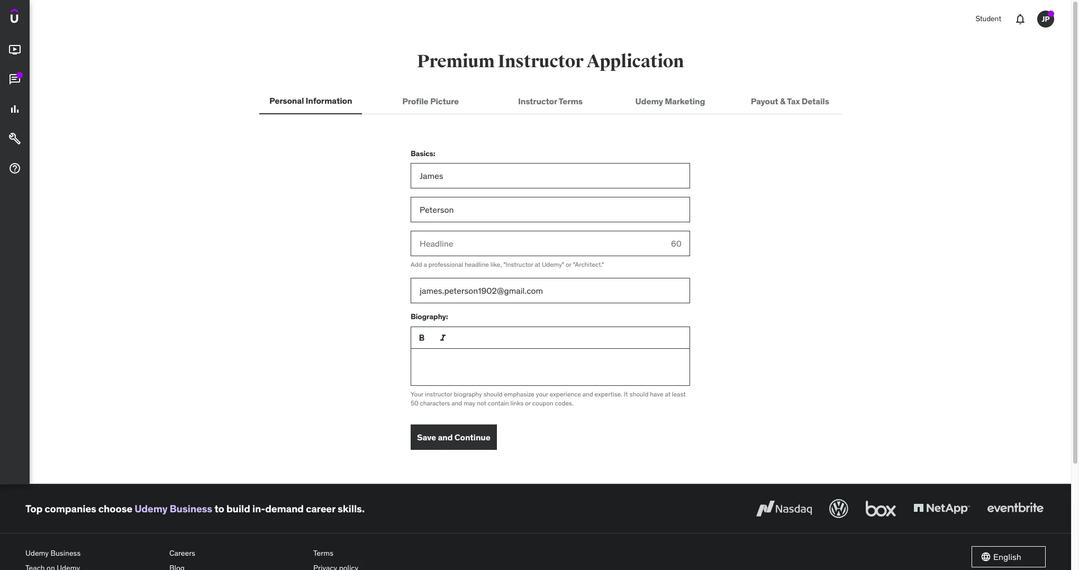 Task type: describe. For each thing, give the bounding box(es) containing it.
payout
[[751, 96, 778, 107]]

0 vertical spatial or
[[566, 260, 572, 268]]

basics:
[[411, 149, 435, 158]]

picture
[[430, 96, 459, 107]]

50
[[411, 399, 419, 407]]

terms inside terms link
[[313, 549, 333, 558]]

"instructor
[[503, 260, 533, 268]]

marketing
[[665, 96, 705, 107]]

2 should from the left
[[630, 390, 649, 398]]

box image
[[863, 497, 899, 521]]

instructor terms
[[518, 96, 583, 107]]

build
[[226, 502, 250, 515]]

udemy"
[[542, 260, 564, 268]]

jp link
[[1033, 6, 1059, 32]]

it
[[624, 390, 628, 398]]

profile
[[402, 96, 429, 107]]

professional
[[429, 260, 463, 268]]

0 vertical spatial and
[[583, 390, 593, 398]]

1 vertical spatial and
[[452, 399, 462, 407]]

biography:
[[411, 312, 448, 322]]

eventbrite image
[[985, 497, 1046, 521]]

details
[[802, 96, 829, 107]]

Headline text field
[[411, 231, 663, 256]]

Last Name text field
[[411, 197, 690, 222]]

codes.
[[555, 399, 574, 407]]

1 vertical spatial udemy business link
[[25, 546, 161, 561]]

volkswagen image
[[827, 497, 851, 521]]

instructor
[[425, 390, 452, 398]]

Email email field
[[411, 278, 690, 303]]

headline
[[465, 260, 489, 268]]

italic image
[[438, 332, 448, 343]]

1 horizontal spatial terms
[[559, 96, 583, 107]]

careers link
[[169, 546, 305, 561]]

udemy image
[[11, 8, 59, 27]]

1 vertical spatial instructor
[[518, 96, 557, 107]]

0 vertical spatial business
[[170, 502, 212, 515]]

3 medium image from the top
[[8, 103, 21, 115]]

careers
[[169, 549, 195, 558]]

information
[[306, 95, 352, 106]]

a
[[424, 260, 427, 268]]

terms link
[[313, 546, 449, 561]]

english button
[[972, 546, 1046, 568]]

contain
[[488, 399, 509, 407]]

links
[[511, 399, 524, 407]]

your instructor biography should emphasize your experience and expertise. it should have at least 50 characters and may not contain links or coupon codes.
[[411, 390, 686, 407]]

profile picture
[[402, 96, 459, 107]]

not
[[477, 399, 486, 407]]

bold image
[[417, 332, 427, 343]]

personal
[[269, 95, 304, 106]]

udemy marketing
[[635, 96, 705, 107]]

premium instructor application
[[417, 50, 684, 73]]

personal information
[[269, 95, 352, 106]]

premium
[[417, 50, 495, 73]]

least
[[672, 390, 686, 398]]

1 vertical spatial udemy
[[135, 502, 168, 515]]

1 should from the left
[[484, 390, 503, 398]]

2 medium image from the top
[[8, 162, 21, 175]]



Task type: locate. For each thing, give the bounding box(es) containing it.
2 horizontal spatial udemy
[[635, 96, 663, 107]]

in-
[[252, 502, 265, 515]]

instructor
[[498, 50, 584, 73], [518, 96, 557, 107]]

1 vertical spatial business
[[51, 549, 81, 558]]

english
[[994, 552, 1021, 562]]

and inside button
[[438, 432, 453, 442]]

terms down career
[[313, 549, 333, 558]]

&
[[780, 96, 786, 107]]

and left expertise.
[[583, 390, 593, 398]]

0 horizontal spatial or
[[525, 399, 531, 407]]

2 vertical spatial and
[[438, 432, 453, 442]]

or inside your instructor biography should emphasize your experience and expertise. it should have at least 50 characters and may not contain links or coupon codes.
[[525, 399, 531, 407]]

60
[[671, 238, 682, 249]]

1 medium image from the top
[[8, 132, 21, 145]]

0 horizontal spatial terms
[[313, 549, 333, 558]]

udemy business link down choose
[[25, 546, 161, 561]]

udemy right choose
[[135, 502, 168, 515]]

and
[[583, 390, 593, 398], [452, 399, 462, 407], [438, 432, 453, 442]]

experience
[[550, 390, 581, 398]]

skills.
[[338, 502, 365, 515]]

top companies choose udemy business to build in-demand career skills.
[[25, 502, 365, 515]]

1 vertical spatial at
[[665, 390, 671, 398]]

0 horizontal spatial at
[[535, 260, 540, 268]]

student
[[976, 14, 1001, 23]]

0 vertical spatial instructor
[[498, 50, 584, 73]]

0 vertical spatial terms
[[559, 96, 583, 107]]

career
[[306, 502, 336, 515]]

payout & tax details
[[751, 96, 829, 107]]

1 horizontal spatial business
[[170, 502, 212, 515]]

0 horizontal spatial business
[[51, 549, 81, 558]]

udemy business link up careers
[[135, 502, 212, 515]]

business down companies
[[51, 549, 81, 558]]

may
[[464, 399, 476, 407]]

save and continue
[[417, 432, 490, 442]]

and right save in the bottom left of the page
[[438, 432, 453, 442]]

save
[[417, 432, 436, 442]]

should right the it on the right of page
[[630, 390, 649, 398]]

instructor down premium instructor application
[[518, 96, 557, 107]]

2 vertical spatial udemy
[[25, 549, 49, 558]]

at left udemy"
[[535, 260, 540, 268]]

udemy business link
[[135, 502, 212, 515], [25, 546, 161, 561]]

demand
[[265, 502, 304, 515]]

your
[[411, 390, 423, 398]]

top
[[25, 502, 42, 515]]

add a professional headline like, "instructor at udemy" or "architect."
[[411, 260, 604, 268]]

companies
[[45, 502, 96, 515]]

have
[[650, 390, 663, 398]]

expertise.
[[595, 390, 623, 398]]

1 vertical spatial medium image
[[8, 162, 21, 175]]

coupon
[[532, 399, 554, 407]]

and left may
[[452, 399, 462, 407]]

instructor up instructor terms
[[498, 50, 584, 73]]

udemy for udemy business
[[25, 549, 49, 558]]

terms
[[559, 96, 583, 107], [313, 549, 333, 558]]

you have alerts image
[[1048, 11, 1054, 17]]

student link
[[969, 6, 1008, 32]]

udemy
[[635, 96, 663, 107], [135, 502, 168, 515], [25, 549, 49, 558]]

2 medium image from the top
[[8, 73, 21, 86]]

should
[[484, 390, 503, 398], [630, 390, 649, 398]]

1 vertical spatial terms
[[313, 549, 333, 558]]

or
[[566, 260, 572, 268], [525, 399, 531, 407]]

2 vertical spatial medium image
[[8, 103, 21, 115]]

0 vertical spatial medium image
[[8, 43, 21, 56]]

to
[[214, 502, 224, 515]]

1 vertical spatial or
[[525, 399, 531, 407]]

First Name text field
[[411, 163, 690, 188]]

medium image
[[8, 43, 21, 56], [8, 73, 21, 86], [8, 103, 21, 115]]

medium image
[[8, 132, 21, 145], [8, 162, 21, 175]]

at right have
[[665, 390, 671, 398]]

1 medium image from the top
[[8, 43, 21, 56]]

should up contain
[[484, 390, 503, 398]]

your
[[536, 390, 548, 398]]

choose
[[98, 502, 132, 515]]

1 horizontal spatial or
[[566, 260, 572, 268]]

emphasize
[[504, 390, 535, 398]]

biography
[[454, 390, 482, 398]]

small image
[[981, 552, 991, 562]]

"architect."
[[573, 260, 604, 268]]

0 horizontal spatial should
[[484, 390, 503, 398]]

1 horizontal spatial udemy
[[135, 502, 168, 515]]

notifications image
[[1014, 13, 1027, 25]]

at inside your instructor biography should emphasize your experience and expertise. it should have at least 50 characters and may not contain links or coupon codes.
[[665, 390, 671, 398]]

1 horizontal spatial should
[[630, 390, 649, 398]]

nasdaq image
[[754, 497, 815, 521]]

or right udemy"
[[566, 260, 572, 268]]

tax
[[787, 96, 800, 107]]

jp
[[1042, 14, 1050, 24]]

add
[[411, 260, 422, 268]]

udemy for udemy marketing
[[635, 96, 663, 107]]

0 horizontal spatial udemy
[[25, 549, 49, 558]]

netapp image
[[911, 497, 972, 521]]

0 vertical spatial at
[[535, 260, 540, 268]]

like,
[[491, 260, 502, 268]]

save and continue button
[[411, 425, 497, 450]]

None text field
[[411, 349, 690, 386]]

continue
[[455, 432, 490, 442]]

0 vertical spatial udemy
[[635, 96, 663, 107]]

characters
[[420, 399, 450, 407]]

business left to
[[170, 502, 212, 515]]

or right links
[[525, 399, 531, 407]]

0 vertical spatial udemy business link
[[135, 502, 212, 515]]

application
[[587, 50, 684, 73]]

0 vertical spatial medium image
[[8, 132, 21, 145]]

udemy down top
[[25, 549, 49, 558]]

udemy business
[[25, 549, 81, 558]]

terms down premium instructor application
[[559, 96, 583, 107]]

1 horizontal spatial at
[[665, 390, 671, 398]]

udemy left 'marketing'
[[635, 96, 663, 107]]

at
[[535, 260, 540, 268], [665, 390, 671, 398]]

business
[[170, 502, 212, 515], [51, 549, 81, 558]]

1 vertical spatial medium image
[[8, 73, 21, 86]]



Task type: vqa. For each thing, say whether or not it's contained in the screenshot.
Terms to the top
yes



